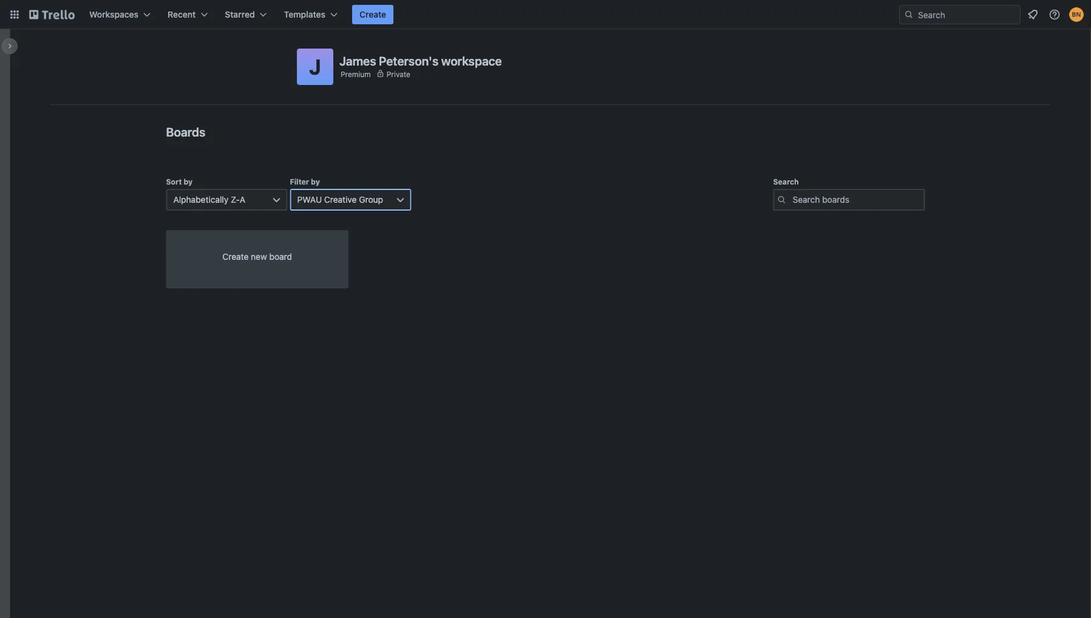 Task type: describe. For each thing, give the bounding box(es) containing it.
Search field
[[914, 5, 1021, 24]]

board
[[269, 252, 292, 262]]

premium
[[341, 70, 371, 78]]

boards
[[166, 125, 206, 139]]

new
[[251, 252, 267, 262]]

recent button
[[160, 5, 215, 24]]

templates button
[[277, 5, 345, 24]]

by for alphabetically
[[184, 177, 193, 186]]

a
[[240, 195, 246, 205]]

sort by
[[166, 177, 193, 186]]

peterson's
[[379, 53, 439, 68]]

primary element
[[0, 0, 1092, 29]]

workspaces
[[89, 9, 139, 19]]

sort
[[166, 177, 182, 186]]

back to home image
[[29, 5, 75, 24]]



Task type: locate. For each thing, give the bounding box(es) containing it.
open information menu image
[[1049, 9, 1061, 21]]

private
[[387, 70, 411, 78]]

0 vertical spatial create
[[360, 9, 386, 19]]

creative
[[324, 195, 357, 205]]

create
[[360, 9, 386, 19], [223, 252, 249, 262]]

ben nelson (bennelson96) image
[[1070, 7, 1084, 22]]

1 vertical spatial create
[[223, 252, 249, 262]]

j button
[[297, 49, 334, 85]]

create left new
[[223, 252, 249, 262]]

filter
[[290, 177, 309, 186]]

create inside button
[[360, 9, 386, 19]]

alphabetically z-a
[[173, 195, 246, 205]]

by
[[184, 177, 193, 186], [311, 177, 320, 186]]

1 by from the left
[[184, 177, 193, 186]]

create for create new board
[[223, 252, 249, 262]]

recent
[[168, 9, 196, 19]]

1 horizontal spatial by
[[311, 177, 320, 186]]

0 horizontal spatial by
[[184, 177, 193, 186]]

Search text field
[[774, 189, 925, 211]]

1 horizontal spatial create
[[360, 9, 386, 19]]

2 by from the left
[[311, 177, 320, 186]]

by right filter
[[311, 177, 320, 186]]

z-
[[231, 195, 240, 205]]

create new board
[[223, 252, 292, 262]]

create button
[[352, 5, 394, 24]]

group
[[359, 195, 383, 205]]

0 horizontal spatial create
[[223, 252, 249, 262]]

templates
[[284, 9, 326, 19]]

by for pwau
[[311, 177, 320, 186]]

starred
[[225, 9, 255, 19]]

0 notifications image
[[1026, 7, 1041, 22]]

search
[[774, 177, 799, 186]]

workspaces button
[[82, 5, 158, 24]]

filter by
[[290, 177, 320, 186]]

james peterson's workspace premium
[[340, 53, 502, 78]]

pwau
[[297, 195, 322, 205]]

by right sort
[[184, 177, 193, 186]]

j
[[309, 54, 321, 79]]

search image
[[905, 10, 914, 19]]

workspace
[[441, 53, 502, 68]]

create for create
[[360, 9, 386, 19]]

starred button
[[218, 5, 274, 24]]

alphabetically
[[173, 195, 229, 205]]

pwau creative group
[[297, 195, 383, 205]]

create up "james"
[[360, 9, 386, 19]]

james
[[340, 53, 376, 68]]



Task type: vqa. For each thing, say whether or not it's contained in the screenshot.
HR
no



